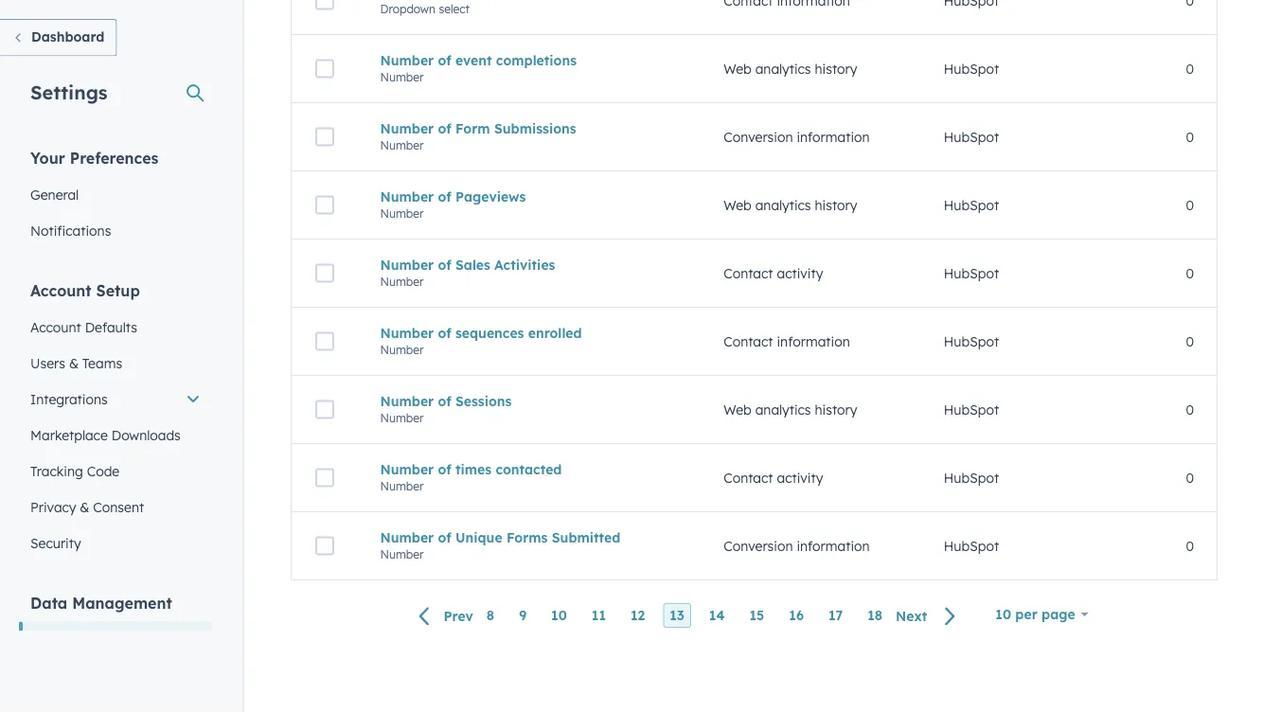 Task type: vqa. For each thing, say whether or not it's contained in the screenshot.
the Search HubSpot search field
no



Task type: locate. For each thing, give the bounding box(es) containing it.
2 history from the top
[[815, 197, 858, 213]]

of inside number of unique forms submitted number
[[438, 529, 452, 546]]

0 for number of sequences enrolled
[[1187, 333, 1195, 350]]

0 vertical spatial account
[[30, 281, 92, 300]]

of for unique
[[438, 529, 452, 546]]

account for account setup
[[30, 281, 92, 300]]

of left unique
[[438, 529, 452, 546]]

2 contact activity from the top
[[724, 470, 824, 486]]

of left the sales at the left of the page
[[438, 257, 452, 273]]

of left form
[[438, 120, 452, 137]]

of left sequences at left top
[[438, 325, 452, 341]]

analytics
[[756, 60, 812, 77], [756, 197, 812, 213], [756, 401, 812, 418]]

properties
[[30, 631, 94, 648]]

dropdown select
[[380, 2, 470, 16]]

6 number from the top
[[380, 206, 424, 221]]

2 vertical spatial history
[[815, 401, 858, 418]]

11
[[592, 607, 606, 624]]

number of sales activities button
[[380, 257, 678, 273]]

0 vertical spatial activity
[[777, 265, 824, 282]]

2 vertical spatial web
[[724, 401, 752, 418]]

1 vertical spatial &
[[80, 499, 89, 515]]

1 horizontal spatial 10
[[996, 606, 1012, 623]]

1 vertical spatial activity
[[777, 470, 824, 486]]

1 0 from the top
[[1187, 60, 1195, 77]]

0 horizontal spatial 10
[[551, 607, 567, 624]]

10 button
[[545, 604, 574, 628]]

3 hubspot from the top
[[944, 197, 1000, 213]]

conversion information
[[724, 129, 870, 145], [724, 538, 870, 554]]

1 number from the top
[[380, 52, 434, 68]]

0 vertical spatial &
[[69, 355, 79, 371]]

sessions
[[456, 393, 512, 410]]

6 of from the top
[[438, 393, 452, 410]]

1 web from the top
[[724, 60, 752, 77]]

11 button
[[585, 604, 613, 628]]

enrolled
[[528, 325, 582, 341]]

2 0 from the top
[[1187, 129, 1195, 145]]

conversion information for number of form submissions
[[724, 129, 870, 145]]

of left sessions
[[438, 393, 452, 410]]

16 number from the top
[[380, 547, 424, 562]]

1 horizontal spatial &
[[80, 499, 89, 515]]

5 of from the top
[[438, 325, 452, 341]]

1 activity from the top
[[777, 265, 824, 282]]

10 inside button
[[551, 607, 567, 624]]

1 web analytics history from the top
[[724, 60, 858, 77]]

1 vertical spatial contact activity
[[724, 470, 824, 486]]

tracking code link
[[19, 453, 212, 489]]

10 inside 'popup button'
[[996, 606, 1012, 623]]

data management element
[[19, 593, 212, 712]]

1 vertical spatial information
[[777, 333, 850, 350]]

hubspot for number of sequences enrolled
[[944, 333, 1000, 350]]

marketplace downloads link
[[19, 417, 212, 453]]

0 vertical spatial history
[[815, 60, 858, 77]]

1 account from the top
[[30, 281, 92, 300]]

1 vertical spatial contact
[[724, 333, 774, 350]]

2 analytics from the top
[[756, 197, 812, 213]]

0 vertical spatial contact activity
[[724, 265, 824, 282]]

marketplace downloads
[[30, 427, 181, 443]]

analytics for number of pageviews
[[756, 197, 812, 213]]

contact activity
[[724, 265, 824, 282], [724, 470, 824, 486]]

contact for activities
[[724, 265, 774, 282]]

pageviews
[[456, 188, 526, 205]]

17
[[829, 607, 843, 624]]

code
[[87, 463, 120, 479]]

6 hubspot from the top
[[944, 401, 1000, 418]]

1 vertical spatial analytics
[[756, 197, 812, 213]]

0 horizontal spatial &
[[69, 355, 79, 371]]

completions
[[496, 52, 577, 68]]

0 vertical spatial conversion information
[[724, 129, 870, 145]]

0 vertical spatial contact
[[724, 265, 774, 282]]

5 0 from the top
[[1187, 333, 1195, 350]]

0 vertical spatial information
[[797, 129, 870, 145]]

form
[[456, 120, 490, 137]]

2 contact from the top
[[724, 333, 774, 350]]

3 analytics from the top
[[756, 401, 812, 418]]

0 vertical spatial analytics
[[756, 60, 812, 77]]

0 for number of times contacted
[[1187, 470, 1195, 486]]

12 number from the top
[[380, 411, 424, 425]]

7 hubspot from the top
[[944, 470, 1000, 486]]

contact for contacted
[[724, 470, 774, 486]]

2 hubspot from the top
[[944, 129, 1000, 145]]

hubspot for number of sales activities
[[944, 265, 1000, 282]]

web for number of pageviews
[[724, 197, 752, 213]]

information for number of form submissions
[[797, 129, 870, 145]]

properties link
[[19, 622, 212, 658]]

2 vertical spatial contact
[[724, 470, 774, 486]]

8 of from the top
[[438, 529, 452, 546]]

of left event
[[438, 52, 452, 68]]

information for number of sequences enrolled
[[777, 333, 850, 350]]

account for account defaults
[[30, 319, 81, 335]]

account setup
[[30, 281, 140, 300]]

2 conversion from the top
[[724, 538, 793, 554]]

2 web analytics history from the top
[[724, 197, 858, 213]]

3 web analytics history from the top
[[724, 401, 858, 418]]

of left times
[[438, 461, 452, 478]]

activities
[[495, 257, 556, 273]]

history for number of pageviews
[[815, 197, 858, 213]]

of inside number of sequences enrolled number
[[438, 325, 452, 341]]

of left pageviews
[[438, 188, 452, 205]]

& right privacy
[[80, 499, 89, 515]]

contact information
[[724, 333, 850, 350]]

1 vertical spatial web analytics history
[[724, 197, 858, 213]]

3 history from the top
[[815, 401, 858, 418]]

2 vertical spatial information
[[797, 538, 870, 554]]

analytics for number of sessions
[[756, 401, 812, 418]]

5 hubspot from the top
[[944, 333, 1000, 350]]

number
[[380, 52, 434, 68], [380, 70, 424, 84], [380, 120, 434, 137], [380, 138, 424, 152], [380, 188, 434, 205], [380, 206, 424, 221], [380, 257, 434, 273], [380, 275, 424, 289], [380, 325, 434, 341], [380, 343, 424, 357], [380, 393, 434, 410], [380, 411, 424, 425], [380, 461, 434, 478], [380, 479, 424, 493], [380, 529, 434, 546], [380, 547, 424, 562]]

7 of from the top
[[438, 461, 452, 478]]

of inside "number of sales activities number"
[[438, 257, 452, 273]]

1 contact activity from the top
[[724, 265, 824, 282]]

8 button
[[480, 604, 501, 628]]

hubspot for number of event completions
[[944, 60, 1000, 77]]

history
[[815, 60, 858, 77], [815, 197, 858, 213], [815, 401, 858, 418]]

2 web from the top
[[724, 197, 752, 213]]

15 number from the top
[[380, 529, 434, 546]]

hubspot for number of unique forms submitted
[[944, 538, 1000, 554]]

1 vertical spatial account
[[30, 319, 81, 335]]

your
[[30, 148, 65, 167]]

3 of from the top
[[438, 188, 452, 205]]

5 number from the top
[[380, 188, 434, 205]]

15 button
[[743, 604, 772, 628]]

of for sales
[[438, 257, 452, 273]]

1 vertical spatial web
[[724, 197, 752, 213]]

preferences
[[70, 148, 159, 167]]

& right the users
[[69, 355, 79, 371]]

security
[[30, 535, 81, 551]]

conversion
[[724, 129, 793, 145], [724, 538, 793, 554]]

1 vertical spatial conversion information
[[724, 538, 870, 554]]

& for privacy
[[80, 499, 89, 515]]

number of sessions number
[[380, 393, 512, 425]]

account up account defaults
[[30, 281, 92, 300]]

17 button
[[822, 604, 850, 628]]

number of unique forms submitted number
[[380, 529, 621, 562]]

settings
[[30, 80, 108, 104]]

of inside number of event completions number
[[438, 52, 452, 68]]

web for number of sessions
[[724, 401, 752, 418]]

10 left per
[[996, 606, 1012, 623]]

pagination navigation
[[408, 603, 969, 629]]

1 hubspot from the top
[[944, 60, 1000, 77]]

9 number from the top
[[380, 325, 434, 341]]

contact
[[724, 265, 774, 282], [724, 333, 774, 350], [724, 470, 774, 486]]

web
[[724, 60, 752, 77], [724, 197, 752, 213], [724, 401, 752, 418]]

number of sequences enrolled button
[[380, 325, 678, 341]]

of inside the number of form submissions number
[[438, 120, 452, 137]]

integrations button
[[19, 381, 212, 417]]

2 activity from the top
[[777, 470, 824, 486]]

11 number from the top
[[380, 393, 434, 410]]

0 vertical spatial web analytics history
[[724, 60, 858, 77]]

0 for number of form submissions
[[1187, 129, 1195, 145]]

2 account from the top
[[30, 319, 81, 335]]

4 0 from the top
[[1187, 265, 1195, 282]]

7 0 from the top
[[1187, 470, 1195, 486]]

3 contact from the top
[[724, 470, 774, 486]]

history for number of event completions
[[815, 60, 858, 77]]

2 vertical spatial web analytics history
[[724, 401, 858, 418]]

8 hubspot from the top
[[944, 538, 1000, 554]]

2 of from the top
[[438, 120, 452, 137]]

sales
[[456, 257, 491, 273]]

tab panel
[[276, 0, 1234, 649]]

web analytics history
[[724, 60, 858, 77], [724, 197, 858, 213], [724, 401, 858, 418]]

number of form submissions button
[[380, 120, 678, 137]]

number of pageviews button
[[380, 188, 678, 205]]

4 hubspot from the top
[[944, 265, 1000, 282]]

1 vertical spatial history
[[815, 197, 858, 213]]

15
[[750, 607, 765, 624]]

number of sales activities number
[[380, 257, 556, 289]]

8 0 from the top
[[1187, 538, 1195, 554]]

2 vertical spatial analytics
[[756, 401, 812, 418]]

&
[[69, 355, 79, 371], [80, 499, 89, 515]]

activity
[[777, 265, 824, 282], [777, 470, 824, 486]]

hubspot for number of sessions
[[944, 401, 1000, 418]]

integrations
[[30, 391, 108, 407]]

10
[[996, 606, 1012, 623], [551, 607, 567, 624]]

0 for number of unique forms submitted
[[1187, 538, 1195, 554]]

18
[[868, 607, 883, 624]]

1 analytics from the top
[[756, 60, 812, 77]]

0 vertical spatial conversion
[[724, 129, 793, 145]]

2 conversion information from the top
[[724, 538, 870, 554]]

3 web from the top
[[724, 401, 752, 418]]

1 conversion information from the top
[[724, 129, 870, 145]]

3 0 from the top
[[1187, 197, 1195, 213]]

next button
[[890, 604, 969, 629]]

& for users
[[69, 355, 79, 371]]

of inside number of sessions number
[[438, 393, 452, 410]]

1 vertical spatial conversion
[[724, 538, 793, 554]]

4 of from the top
[[438, 257, 452, 273]]

6 0 from the top
[[1187, 401, 1195, 418]]

web analytics history for number of pageviews
[[724, 197, 858, 213]]

number of times contacted button
[[380, 461, 678, 478]]

1 conversion from the top
[[724, 129, 793, 145]]

of inside number of pageviews number
[[438, 188, 452, 205]]

8 number from the top
[[380, 275, 424, 289]]

10 right 9
[[551, 607, 567, 624]]

0
[[1187, 60, 1195, 77], [1187, 129, 1195, 145], [1187, 197, 1195, 213], [1187, 265, 1195, 282], [1187, 333, 1195, 350], [1187, 401, 1195, 418], [1187, 470, 1195, 486], [1187, 538, 1195, 554]]

4 number from the top
[[380, 138, 424, 152]]

1 of from the top
[[438, 52, 452, 68]]

account up the users
[[30, 319, 81, 335]]

1 history from the top
[[815, 60, 858, 77]]

of inside number of times contacted number
[[438, 461, 452, 478]]

account defaults
[[30, 319, 137, 335]]

10 number from the top
[[380, 343, 424, 357]]

1 contact from the top
[[724, 265, 774, 282]]

10 per page
[[996, 606, 1076, 623]]

times
[[456, 461, 492, 478]]

your preferences element
[[19, 147, 212, 249]]

0 vertical spatial web
[[724, 60, 752, 77]]

of for pageviews
[[438, 188, 452, 205]]

8
[[487, 607, 495, 624]]

contacted
[[496, 461, 562, 478]]

of
[[438, 52, 452, 68], [438, 120, 452, 137], [438, 188, 452, 205], [438, 257, 452, 273], [438, 325, 452, 341], [438, 393, 452, 410], [438, 461, 452, 478], [438, 529, 452, 546]]



Task type: describe. For each thing, give the bounding box(es) containing it.
13 button
[[663, 604, 691, 628]]

of for form
[[438, 120, 452, 137]]

9 button
[[513, 604, 533, 628]]

select
[[439, 2, 470, 16]]

account defaults link
[[19, 309, 212, 345]]

downloads
[[112, 427, 181, 443]]

number of event completions number
[[380, 52, 577, 84]]

0 for number of pageviews
[[1187, 197, 1195, 213]]

sequences
[[456, 325, 524, 341]]

data
[[30, 594, 68, 612]]

14
[[709, 607, 725, 624]]

number of sequences enrolled number
[[380, 325, 582, 357]]

general
[[30, 186, 79, 203]]

14 button
[[703, 604, 732, 628]]

next
[[896, 608, 928, 624]]

per
[[1016, 606, 1038, 623]]

contact activity for contacted
[[724, 470, 824, 486]]

web analytics history for number of sessions
[[724, 401, 858, 418]]

of for sequences
[[438, 325, 452, 341]]

number of form submissions number
[[380, 120, 577, 152]]

0 for number of event completions
[[1187, 60, 1195, 77]]

page
[[1042, 606, 1076, 623]]

notifications link
[[19, 213, 212, 249]]

notifications
[[30, 222, 111, 239]]

dashboard link
[[0, 19, 117, 56]]

16
[[790, 607, 804, 624]]

marketplace
[[30, 427, 108, 443]]

3 number from the top
[[380, 120, 434, 137]]

dashboard
[[31, 28, 105, 45]]

7 number from the top
[[380, 257, 434, 273]]

activity for number of times contacted
[[777, 470, 824, 486]]

teams
[[82, 355, 122, 371]]

contact activity for activities
[[724, 265, 824, 282]]

contact for enrolled
[[724, 333, 774, 350]]

2 number from the top
[[380, 70, 424, 84]]

tab panel containing number of event completions
[[276, 0, 1234, 649]]

history for number of sessions
[[815, 401, 858, 418]]

web analytics history for number of event completions
[[724, 60, 858, 77]]

data management
[[30, 594, 172, 612]]

9
[[519, 607, 527, 624]]

account setup element
[[19, 280, 212, 561]]

conversion information for number of unique forms submitted
[[724, 538, 870, 554]]

consent
[[93, 499, 144, 515]]

unique
[[456, 529, 503, 546]]

14 number from the top
[[380, 479, 424, 493]]

event
[[456, 52, 492, 68]]

users & teams
[[30, 355, 122, 371]]

submitted
[[552, 529, 621, 546]]

10 for 10
[[551, 607, 567, 624]]

13
[[670, 607, 685, 624]]

number of times contacted number
[[380, 461, 562, 493]]

privacy & consent link
[[19, 489, 212, 525]]

general link
[[19, 177, 212, 213]]

your preferences
[[30, 148, 159, 167]]

number of unique forms submitted button
[[380, 529, 678, 546]]

number of sessions button
[[380, 393, 678, 410]]

0 for number of sessions
[[1187, 401, 1195, 418]]

hubspot for number of form submissions
[[944, 129, 1000, 145]]

management
[[72, 594, 172, 612]]

tracking
[[30, 463, 83, 479]]

privacy
[[30, 499, 76, 515]]

forms
[[507, 529, 548, 546]]

of for sessions
[[438, 393, 452, 410]]

conversion for number of unique forms submitted
[[724, 538, 793, 554]]

submissions
[[494, 120, 577, 137]]

analytics for number of event completions
[[756, 60, 812, 77]]

dropdown
[[380, 2, 436, 16]]

of for times
[[438, 461, 452, 478]]

conversion for number of form submissions
[[724, 129, 793, 145]]

information for number of unique forms submitted
[[797, 538, 870, 554]]

number of event completions button
[[380, 52, 678, 68]]

0 for number of sales activities
[[1187, 265, 1195, 282]]

number of pageviews number
[[380, 188, 526, 221]]

users
[[30, 355, 65, 371]]

security link
[[19, 525, 212, 561]]

16 button
[[783, 604, 811, 628]]

10 per page button
[[984, 596, 1101, 634]]

hubspot for number of pageviews
[[944, 197, 1000, 213]]

setup
[[96, 281, 140, 300]]

of for event
[[438, 52, 452, 68]]

hubspot for number of times contacted
[[944, 470, 1000, 486]]

tracking code
[[30, 463, 120, 479]]

web for number of event completions
[[724, 60, 752, 77]]

users & teams link
[[19, 345, 212, 381]]

18 button
[[861, 604, 890, 628]]

prev button
[[408, 604, 480, 629]]

privacy & consent
[[30, 499, 144, 515]]

12
[[631, 607, 645, 624]]

12 button
[[624, 604, 652, 628]]

10 for 10 per page
[[996, 606, 1012, 623]]

activity for number of sales activities
[[777, 265, 824, 282]]

defaults
[[85, 319, 137, 335]]

prev
[[444, 608, 474, 624]]

13 number from the top
[[380, 461, 434, 478]]



